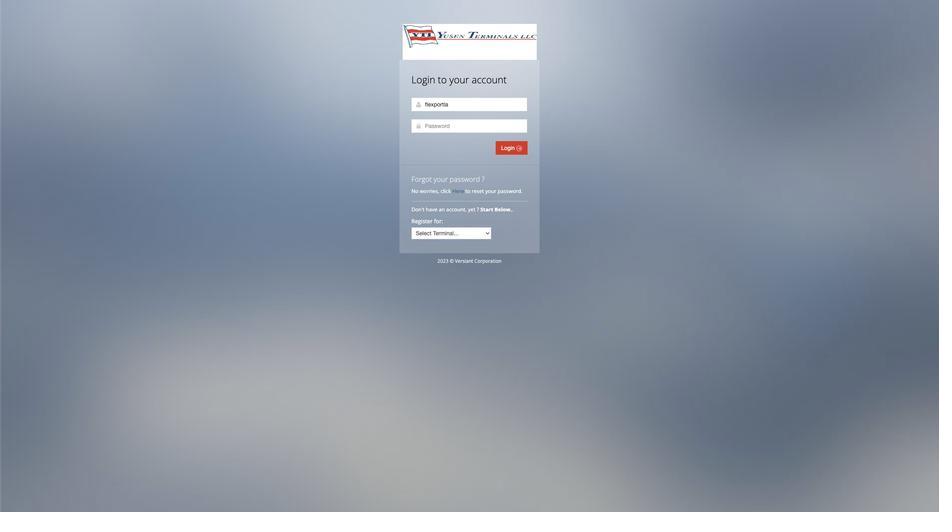 Task type: describe. For each thing, give the bounding box(es) containing it.
password.
[[498, 188, 523, 195]]

.
[[512, 206, 514, 213]]

reset
[[472, 188, 484, 195]]

here link
[[453, 188, 464, 195]]

login for login
[[502, 145, 517, 151]]

forgot
[[412, 175, 432, 184]]

don't
[[412, 206, 425, 213]]

©
[[450, 258, 454, 265]]

? inside forgot your password ? no worries, click here to reset your password.
[[482, 175, 485, 184]]

2023
[[438, 258, 449, 265]]

for:
[[434, 218, 443, 225]]

login button
[[496, 141, 528, 155]]

no
[[412, 188, 419, 195]]

0 horizontal spatial to
[[438, 73, 447, 86]]

don't have an account, yet ? start below. .
[[412, 206, 515, 213]]

below.
[[495, 206, 512, 213]]

0 vertical spatial your
[[450, 73, 470, 86]]

login to your account
[[412, 73, 507, 86]]

corporation
[[475, 258, 502, 265]]

start
[[481, 206, 494, 213]]

forgot your password ? no worries, click here to reset your password.
[[412, 175, 523, 195]]

swapright image
[[517, 146, 522, 151]]

click
[[441, 188, 451, 195]]

1 vertical spatial ?
[[477, 206, 479, 213]]

account,
[[447, 206, 467, 213]]

user image
[[416, 101, 422, 108]]

Password password field
[[412, 119, 528, 133]]



Task type: locate. For each thing, give the bounding box(es) containing it.
2 horizontal spatial your
[[486, 188, 497, 195]]

your up 'username' text box
[[450, 73, 470, 86]]

to
[[438, 73, 447, 86], [466, 188, 471, 195]]

0 vertical spatial login
[[412, 73, 436, 86]]

to inside forgot your password ? no worries, click here to reset your password.
[[466, 188, 471, 195]]

1 horizontal spatial login
[[502, 145, 517, 151]]

login inside button
[[502, 145, 517, 151]]

worries,
[[420, 188, 440, 195]]

? up 'reset'
[[482, 175, 485, 184]]

lock image
[[416, 123, 422, 129]]

0 vertical spatial ?
[[482, 175, 485, 184]]

1 horizontal spatial ?
[[482, 175, 485, 184]]

yet
[[468, 206, 476, 213]]

Username text field
[[412, 98, 528, 111]]

have
[[426, 206, 438, 213]]

password
[[450, 175, 480, 184]]

account
[[472, 73, 507, 86]]

2023 © versiant corporation
[[438, 258, 502, 265]]

your
[[450, 73, 470, 86], [434, 175, 448, 184], [486, 188, 497, 195]]

1 vertical spatial login
[[502, 145, 517, 151]]

versiant
[[455, 258, 474, 265]]

1 vertical spatial to
[[466, 188, 471, 195]]

to up 'username' text box
[[438, 73, 447, 86]]

your up click
[[434, 175, 448, 184]]

your right 'reset'
[[486, 188, 497, 195]]

0 horizontal spatial your
[[434, 175, 448, 184]]

1 horizontal spatial your
[[450, 73, 470, 86]]

register for:
[[412, 218, 443, 225]]

? right yet
[[477, 206, 479, 213]]

login
[[412, 73, 436, 86], [502, 145, 517, 151]]

?
[[482, 175, 485, 184], [477, 206, 479, 213]]

2 vertical spatial your
[[486, 188, 497, 195]]

to right here
[[466, 188, 471, 195]]

here
[[453, 188, 464, 195]]

login for login to your account
[[412, 73, 436, 86]]

0 vertical spatial to
[[438, 73, 447, 86]]

1 horizontal spatial to
[[466, 188, 471, 195]]

0 horizontal spatial ?
[[477, 206, 479, 213]]

register
[[412, 218, 433, 225]]

1 vertical spatial your
[[434, 175, 448, 184]]

an
[[439, 206, 445, 213]]

0 horizontal spatial login
[[412, 73, 436, 86]]



Task type: vqa. For each thing, say whether or not it's contained in the screenshot.
password.
yes



